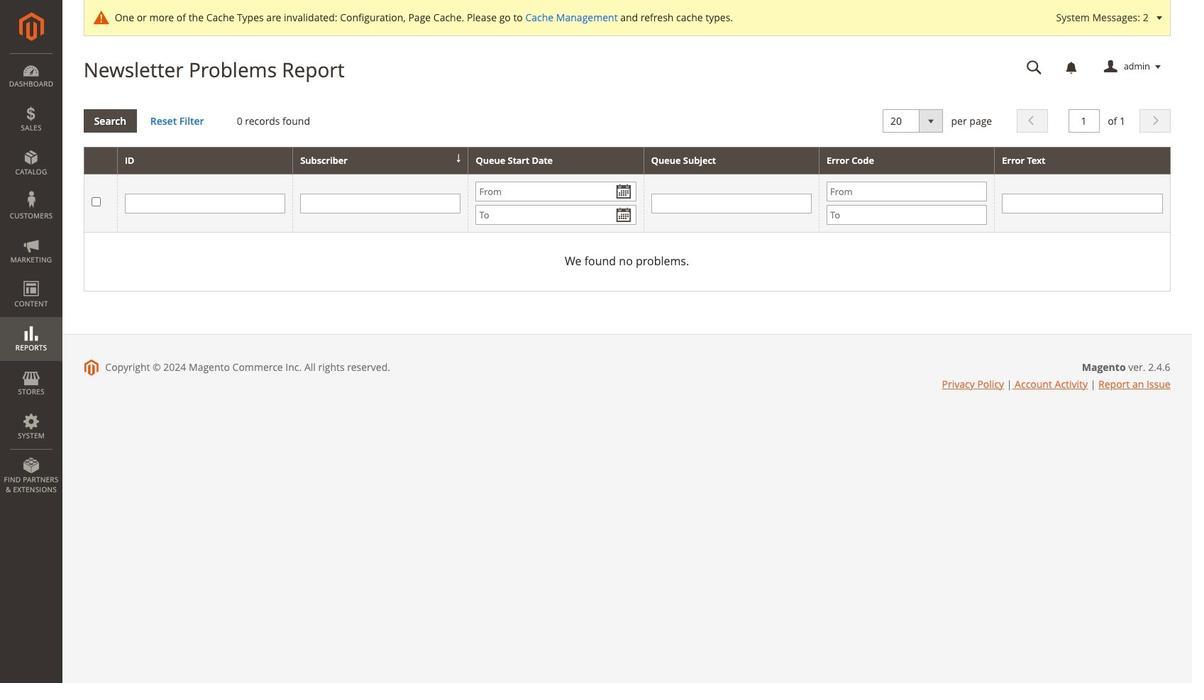 Task type: describe. For each thing, give the bounding box(es) containing it.
magento admin panel image
[[19, 12, 44, 41]]

From text field
[[827, 182, 988, 202]]

To text field
[[827, 205, 988, 225]]

From text field
[[476, 182, 637, 202]]



Task type: locate. For each thing, give the bounding box(es) containing it.
None text field
[[1017, 55, 1052, 80], [125, 194, 285, 214], [300, 194, 461, 214], [651, 194, 812, 214], [1003, 194, 1163, 214], [1017, 55, 1052, 80], [125, 194, 285, 214], [300, 194, 461, 214], [651, 194, 812, 214], [1003, 194, 1163, 214]]

None checkbox
[[91, 197, 101, 207]]

To text field
[[476, 205, 637, 225]]

menu bar
[[0, 53, 62, 502]]

None text field
[[1069, 109, 1100, 132]]



